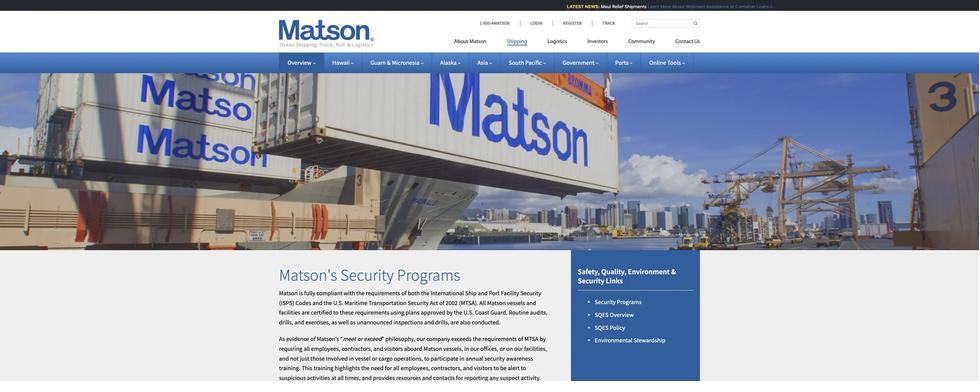 Task type: locate. For each thing, give the bounding box(es) containing it.
are down codes at left
[[302, 309, 310, 317]]

login
[[531, 20, 543, 26]]

&
[[387, 59, 391, 67], [671, 267, 676, 277]]

safety,
[[578, 267, 600, 277]]

sqes left policy at the bottom right
[[595, 324, 609, 332]]

for
[[385, 365, 392, 373], [456, 375, 463, 382]]

security up with at the left bottom of page
[[340, 265, 394, 286]]

programs
[[397, 265, 460, 286], [617, 299, 642, 306]]

of right act
[[439, 299, 444, 307]]

as left well
[[332, 319, 337, 327]]

0 vertical spatial about
[[668, 4, 680, 9]]

1 vertical spatial overview
[[610, 311, 634, 319]]

1 vertical spatial are
[[451, 319, 459, 327]]

hawaii
[[332, 59, 350, 67]]

sqes policy
[[595, 324, 625, 332]]

1 drills, from the left
[[279, 319, 293, 327]]

our up aboard
[[417, 336, 425, 343]]

as right well
[[350, 319, 356, 327]]

for down cargo
[[385, 365, 392, 373]]

0 horizontal spatial employees,
[[311, 345, 340, 353]]

1 vertical spatial programs
[[617, 299, 642, 306]]

0 horizontal spatial for
[[385, 365, 392, 373]]

1 horizontal spatial all
[[338, 375, 344, 382]]

0 horizontal spatial &
[[387, 59, 391, 67]]

1 vertical spatial by
[[540, 336, 546, 343]]

latest
[[562, 4, 579, 9]]

and up "certified"
[[313, 299, 322, 307]]

assistance
[[702, 4, 724, 9]]

security programs link
[[595, 299, 642, 306]]

0 horizontal spatial overview
[[288, 59, 312, 67]]

shipments
[[620, 4, 642, 9]]

matson inside about matson link
[[470, 39, 486, 44]]

are left also
[[451, 319, 459, 327]]

1 vertical spatial visitors
[[474, 365, 493, 373]]

transportation
[[369, 299, 407, 307]]

1 horizontal spatial as
[[350, 319, 356, 327]]

requirements inside the " philosophy, our company exceeds the requirements of mtsa by requiring all employees, contractors, and visitors aboard matson vessels, in our offices, or on our facilities, and not just those involved in vessel or cargo operations, to participate in annual security awareness training. this training highlights the need for all employees, contractors, and visitors to be alert to suspicious activities at all times, and provides resources and contacts for reporting any suspect activ
[[483, 336, 517, 343]]

ship
[[465, 290, 477, 297]]

matson down 1-
[[470, 39, 486, 44]]

top menu navigation
[[454, 36, 700, 50]]

those
[[311, 355, 325, 363]]

annual
[[466, 355, 484, 363]]

or left container
[[725, 4, 730, 9]]

0 vertical spatial contractors,
[[342, 345, 372, 353]]

1 sqes from the top
[[595, 311, 609, 319]]

and up audits,
[[527, 299, 536, 307]]

compliant
[[317, 290, 343, 297]]

by down 2002
[[447, 309, 453, 317]]

0 horizontal spatial as
[[332, 319, 337, 327]]

sqes policy link
[[595, 324, 625, 332]]

2 drills, from the left
[[435, 319, 450, 327]]

guam
[[371, 59, 386, 67]]

vessel
[[355, 355, 371, 363]]

environmental
[[595, 337, 633, 345]]

by inside the " philosophy, our company exceeds the requirements of mtsa by requiring all employees, contractors, and visitors aboard matson vessels, in our offices, or on our facilities, and not just those involved in vessel or cargo operations, to participate in annual security awareness training. this training highlights the need for all employees, contractors, and visitors to be alert to suspicious activities at all times, and provides resources and contacts for reporting any suspect activ
[[540, 336, 546, 343]]

matson down port
[[487, 299, 506, 307]]

0 vertical spatial by
[[447, 309, 453, 317]]

security
[[340, 265, 394, 286], [578, 276, 605, 286], [520, 290, 541, 297], [595, 299, 616, 306], [408, 299, 429, 307]]

of left mtsa
[[518, 336, 523, 343]]

2002
[[446, 299, 458, 307]]

1 horizontal spatial drills,
[[435, 319, 450, 327]]

suspect
[[500, 375, 520, 382]]

of
[[402, 290, 407, 297], [439, 299, 444, 307], [310, 336, 316, 343], [518, 336, 523, 343]]

to left these
[[333, 309, 339, 317]]

0 vertical spatial employees,
[[311, 345, 340, 353]]

requirements up on
[[483, 336, 517, 343]]

requirements for to
[[366, 290, 400, 297]]

security down "both"
[[408, 299, 429, 307]]

contact us
[[676, 39, 700, 44]]

u.s. up these
[[333, 299, 343, 307]]

1 vertical spatial all
[[393, 365, 400, 373]]

are
[[302, 309, 310, 317], [451, 319, 459, 327]]

the
[[356, 290, 365, 297], [421, 290, 430, 297], [324, 299, 332, 307], [454, 309, 462, 317], [473, 336, 481, 343], [361, 365, 370, 373]]

plans
[[406, 309, 420, 317]]

0 horizontal spatial programs
[[397, 265, 460, 286]]

online
[[649, 59, 666, 67]]

requirements up "transportation"
[[366, 290, 400, 297]]

not
[[290, 355, 299, 363]]

quality,
[[601, 267, 627, 277]]

security up vessels
[[520, 290, 541, 297]]

2 sqes from the top
[[595, 324, 609, 332]]

all up resources
[[393, 365, 400, 373]]

to left participate
[[424, 355, 430, 363]]

None search field
[[632, 19, 700, 28]]

0 vertical spatial overview
[[288, 59, 312, 67]]

to left the be
[[494, 365, 499, 373]]

and left not
[[279, 355, 289, 363]]

0 vertical spatial requirements
[[366, 290, 400, 297]]

0 horizontal spatial u.s.
[[333, 299, 343, 307]]

u.s. down (mtsa).
[[464, 309, 474, 317]]

or
[[725, 4, 730, 9], [357, 336, 363, 343], [500, 345, 505, 353], [372, 355, 377, 363]]

our up annual
[[470, 345, 479, 353]]

contractors, up 'contacts'
[[431, 365, 462, 373]]

0 horizontal spatial by
[[447, 309, 453, 317]]

in up 'highlights'
[[349, 355, 354, 363]]

1-
[[480, 20, 483, 26]]

and down annual
[[463, 365, 473, 373]]

aboard
[[404, 345, 422, 353]]

0 vertical spatial for
[[385, 365, 392, 373]]

1 vertical spatial for
[[456, 375, 463, 382]]

guard.
[[491, 309, 508, 317]]

by
[[447, 309, 453, 317], [540, 336, 546, 343]]

visitors down philosophy,
[[385, 345, 403, 353]]

guam & micronesia link
[[371, 59, 424, 67]]

1-800-4matson link
[[480, 20, 520, 26]]

0 vertical spatial programs
[[397, 265, 460, 286]]

and down "
[[374, 345, 383, 353]]

for right 'contacts'
[[456, 375, 463, 382]]

and down 'facilities'
[[295, 319, 304, 327]]

exercises,
[[306, 319, 330, 327]]

employees, up resources
[[401, 365, 430, 373]]

1 vertical spatial contractors,
[[431, 365, 462, 373]]

requirements up unannounced
[[355, 309, 389, 317]]

our right on
[[514, 345, 523, 353]]

logistics link
[[538, 36, 577, 50]]

of left "both"
[[402, 290, 407, 297]]

visitors up reporting
[[474, 365, 493, 373]]

(isps)
[[279, 299, 294, 307]]

activities
[[307, 375, 330, 382]]

overview link
[[288, 59, 316, 67]]

1 vertical spatial about
[[454, 39, 468, 44]]

0 horizontal spatial all
[[304, 345, 310, 353]]

programs up "both"
[[397, 265, 460, 286]]

0 horizontal spatial visitors
[[385, 345, 403, 353]]

all right at
[[338, 375, 344, 382]]

drills, down approved
[[435, 319, 450, 327]]

visitors
[[385, 345, 403, 353], [474, 365, 493, 373]]

alert
[[508, 365, 520, 373]]

ports link
[[615, 59, 633, 67]]

community
[[628, 39, 655, 44]]

safety, quality, environment & security links section
[[563, 251, 709, 382]]

by right mtsa
[[540, 336, 546, 343]]

0 horizontal spatial about
[[454, 39, 468, 44]]

as
[[279, 336, 285, 343]]

sqes for sqes overview
[[595, 311, 609, 319]]

programs up sqes overview
[[617, 299, 642, 306]]

1 horizontal spatial programs
[[617, 299, 642, 306]]

about matson link
[[454, 36, 497, 50]]

about right the more
[[668, 4, 680, 9]]

just
[[300, 355, 309, 363]]

at
[[331, 375, 336, 382]]

south pacific
[[509, 59, 542, 67]]

2 vertical spatial requirements
[[483, 336, 517, 343]]

& right environment
[[671, 267, 676, 277]]

overview inside "safety, quality, environment & security links" section
[[610, 311, 634, 319]]

drills, down 'facilities'
[[279, 319, 293, 327]]

0 horizontal spatial drills,
[[279, 319, 293, 327]]

codes
[[296, 299, 311, 307]]

1 horizontal spatial &
[[671, 267, 676, 277]]

1 horizontal spatial by
[[540, 336, 546, 343]]

about up alaska link
[[454, 39, 468, 44]]

the up maritime
[[356, 290, 365, 297]]

register
[[563, 20, 582, 26]]

environment
[[628, 267, 670, 277]]

relief
[[608, 4, 619, 9]]

links
[[606, 276, 623, 286]]

1-800-4matson
[[480, 20, 510, 26]]

stewardship
[[634, 337, 666, 345]]

matson's
[[317, 336, 339, 343]]

matson down company
[[424, 345, 442, 353]]

sqes for sqes policy
[[595, 324, 609, 332]]

about matson
[[454, 39, 486, 44]]

1 vertical spatial sqes
[[595, 324, 609, 332]]

all up just
[[304, 345, 310, 353]]

contractors,
[[342, 345, 372, 353], [431, 365, 462, 373]]

contractors, up vessel
[[342, 345, 372, 353]]

1 horizontal spatial contractors,
[[431, 365, 462, 373]]

act
[[430, 299, 438, 307]]

>
[[766, 4, 768, 9]]

about inside top menu 'navigation'
[[454, 39, 468, 44]]

1 horizontal spatial overview
[[610, 311, 634, 319]]

matson up (isps)
[[279, 290, 298, 297]]

1 vertical spatial u.s.
[[464, 309, 474, 317]]

security left links
[[578, 276, 605, 286]]

environmental stewardship
[[595, 337, 666, 345]]

1 vertical spatial &
[[671, 267, 676, 277]]

employees, down matson's
[[311, 345, 340, 353]]

" philosophy, our company exceeds the requirements of mtsa by requiring all employees, contractors, and visitors aboard matson vessels, in our offices, or on our facilities, and not just those involved in vessel or cargo operations, to participate in annual security awareness training. this training highlights the need for all employees, contractors, and visitors to be alert to suspicious activities at all times, and provides resources and contacts for reporting any suspect activ
[[279, 336, 553, 382]]

or right the meet on the bottom of page
[[357, 336, 363, 343]]

0 vertical spatial sqes
[[595, 311, 609, 319]]

& right guam
[[387, 59, 391, 67]]

0 horizontal spatial are
[[302, 309, 310, 317]]

matson inside the " philosophy, our company exceeds the requirements of mtsa by requiring all employees, contractors, and visitors aboard matson vessels, in our offices, or on our facilities, and not just those involved in vessel or cargo operations, to participate in annual security awareness training. this training highlights the need for all employees, contractors, and visitors to be alert to suspicious activities at all times, and provides resources and contacts for reporting any suspect activ
[[424, 345, 442, 353]]

sqes up sqes policy
[[595, 311, 609, 319]]

and right times,
[[362, 375, 372, 382]]

1 vertical spatial employees,
[[401, 365, 430, 373]]

the right exceeds
[[473, 336, 481, 343]]

well
[[338, 319, 349, 327]]

to right alert
[[521, 365, 526, 373]]

environmental stewardship link
[[595, 337, 666, 345]]



Task type: describe. For each thing, give the bounding box(es) containing it.
sqes overview link
[[595, 311, 634, 319]]

requirements for operations,
[[483, 336, 517, 343]]

routine
[[509, 309, 529, 317]]

2 horizontal spatial our
[[514, 345, 523, 353]]

sqes overview
[[595, 311, 634, 319]]

4matson
[[492, 20, 510, 26]]

training
[[314, 365, 334, 373]]

the down compliant
[[324, 299, 332, 307]]

philosophy,
[[386, 336, 415, 343]]

safety, quality, environment & security links
[[578, 267, 676, 286]]

0 horizontal spatial our
[[417, 336, 425, 343]]

and down approved
[[424, 319, 434, 327]]

(mtsa).
[[459, 299, 478, 307]]

1 horizontal spatial about
[[668, 4, 680, 9]]

container
[[731, 4, 751, 9]]

latest news: maui relief shipments learn more about shipment assistance or container loans >
[[562, 4, 768, 9]]

security inside safety, quality, environment & security links
[[578, 276, 605, 286]]

meet
[[343, 336, 356, 343]]

1 horizontal spatial visitors
[[474, 365, 493, 373]]

0 vertical spatial all
[[304, 345, 310, 353]]

search image
[[694, 21, 698, 25]]

these
[[340, 309, 354, 317]]

shipping link
[[497, 36, 538, 50]]

also
[[460, 319, 471, 327]]

to inside matson is fully compliant with the requirements of both the international ship and port facility security (isps) codes and the u.s. maritime transportation security act of 2002 (mtsa). all matson vessels and facilities are certified to these requirements using plans approved by the u.s. coast guard. routine audits, drills, and exercises, as well as unannounced inspections and drills, are also conducted.
[[333, 309, 339, 317]]

in down exceeds
[[464, 345, 469, 353]]

government link
[[563, 59, 599, 67]]

any
[[490, 375, 499, 382]]

need
[[371, 365, 384, 373]]

reporting
[[464, 375, 488, 382]]

asia
[[478, 59, 488, 67]]

asia link
[[478, 59, 492, 67]]

1 horizontal spatial for
[[456, 375, 463, 382]]

cargo
[[379, 355, 393, 363]]

by inside matson is fully compliant with the requirements of both the international ship and port facility security (isps) codes and the u.s. maritime transportation security act of 2002 (mtsa). all matson vessels and facilities are certified to these requirements using plans approved by the u.s. coast guard. routine audits, drills, and exercises, as well as unannounced inspections and drills, are also conducted.
[[447, 309, 453, 317]]

micronesia
[[392, 59, 420, 67]]

ports
[[615, 59, 629, 67]]

facility
[[501, 290, 519, 297]]

blue matson logo with ocean, shipping, truck, rail and logistics written beneath it. image
[[279, 20, 374, 48]]

security up 'sqes overview' link
[[595, 299, 616, 306]]

1 as from the left
[[332, 319, 337, 327]]

the right "both"
[[421, 290, 430, 297]]

be
[[500, 365, 507, 373]]

in left annual
[[460, 355, 465, 363]]

security programs
[[595, 299, 642, 306]]

learn
[[643, 4, 655, 9]]

and up the all
[[478, 290, 488, 297]]

2 vertical spatial all
[[338, 375, 344, 382]]

suspicious
[[279, 375, 306, 382]]

2 as from the left
[[350, 319, 356, 327]]

south pacific link
[[509, 59, 546, 67]]

the down vessel
[[361, 365, 370, 373]]

involved
[[326, 355, 348, 363]]

maui
[[596, 4, 606, 9]]

hawaii link
[[332, 59, 354, 67]]

banner image
[[0, 62, 979, 251]]

shipping
[[507, 39, 527, 44]]

using
[[391, 309, 405, 317]]

government
[[563, 59, 595, 67]]

provides
[[373, 375, 395, 382]]

tools
[[667, 59, 681, 67]]

"
[[340, 336, 343, 343]]

Search search field
[[632, 19, 700, 28]]

matson's
[[279, 265, 337, 286]]

inspections
[[394, 319, 423, 327]]

of inside the " philosophy, our company exceeds the requirements of mtsa by requiring all employees, contractors, and visitors aboard matson vessels, in our offices, or on our facilities, and not just those involved in vessel or cargo operations, to participate in annual security awareness training. this training highlights the need for all employees, contractors, and visitors to be alert to suspicious activities at all times, and provides resources and contacts for reporting any suspect activ
[[518, 336, 523, 343]]

all
[[480, 299, 486, 307]]

0 vertical spatial &
[[387, 59, 391, 67]]

login link
[[520, 20, 553, 26]]

this
[[302, 365, 312, 373]]

& inside safety, quality, environment & security links
[[671, 267, 676, 277]]

news:
[[580, 4, 595, 9]]

0 vertical spatial u.s.
[[333, 299, 343, 307]]

matson is fully compliant with the requirements of both the international ship and port facility security (isps) codes and the u.s. maritime transportation security act of 2002 (mtsa). all matson vessels and facilities are certified to these requirements using plans approved by the u.s. coast guard. routine audits, drills, and exercises, as well as unannounced inspections and drills, are also conducted.
[[279, 290, 548, 327]]

investors link
[[577, 36, 618, 50]]

international
[[431, 290, 464, 297]]

is
[[299, 290, 303, 297]]

resources
[[396, 375, 421, 382]]

"
[[382, 336, 384, 343]]

0 vertical spatial are
[[302, 309, 310, 317]]

1 vertical spatial requirements
[[355, 309, 389, 317]]

track link
[[592, 20, 615, 26]]

exceed
[[364, 336, 382, 343]]

requiring
[[279, 345, 302, 353]]

1 horizontal spatial our
[[470, 345, 479, 353]]

1 horizontal spatial employees,
[[401, 365, 430, 373]]

1 horizontal spatial are
[[451, 319, 459, 327]]

and left 'contacts'
[[422, 375, 432, 382]]

contact
[[676, 39, 693, 44]]

participate
[[431, 355, 458, 363]]

port
[[489, 290, 500, 297]]

on
[[506, 345, 513, 353]]

of left matson's
[[310, 336, 316, 343]]

awareness
[[506, 355, 533, 363]]

contact us link
[[665, 36, 700, 50]]

1 horizontal spatial u.s.
[[464, 309, 474, 317]]

0 horizontal spatial contractors,
[[342, 345, 372, 353]]

highlights
[[335, 365, 360, 373]]

audits,
[[530, 309, 548, 317]]

learn more about shipment assistance or container loans > link
[[643, 4, 768, 9]]

register link
[[553, 20, 592, 26]]

alaska link
[[440, 59, 461, 67]]

programs inside "safety, quality, environment & security links" section
[[617, 299, 642, 306]]

or left on
[[500, 345, 505, 353]]

matson's security programs
[[279, 265, 460, 286]]

mtsa
[[525, 336, 539, 343]]

offices,
[[480, 345, 499, 353]]

south
[[509, 59, 524, 67]]

approved
[[421, 309, 445, 317]]

facilities,
[[524, 345, 547, 353]]

or up the need
[[372, 355, 377, 363]]

evidence
[[286, 336, 309, 343]]

2 horizontal spatial all
[[393, 365, 400, 373]]

the down 2002
[[454, 309, 462, 317]]

0 vertical spatial visitors
[[385, 345, 403, 353]]

investors
[[588, 39, 608, 44]]

vessels
[[507, 299, 525, 307]]



Task type: vqa. For each thing, say whether or not it's contained in the screenshot.
THE INTERNATIONAL RAIL INTERMODAL SERVICE 'link'
no



